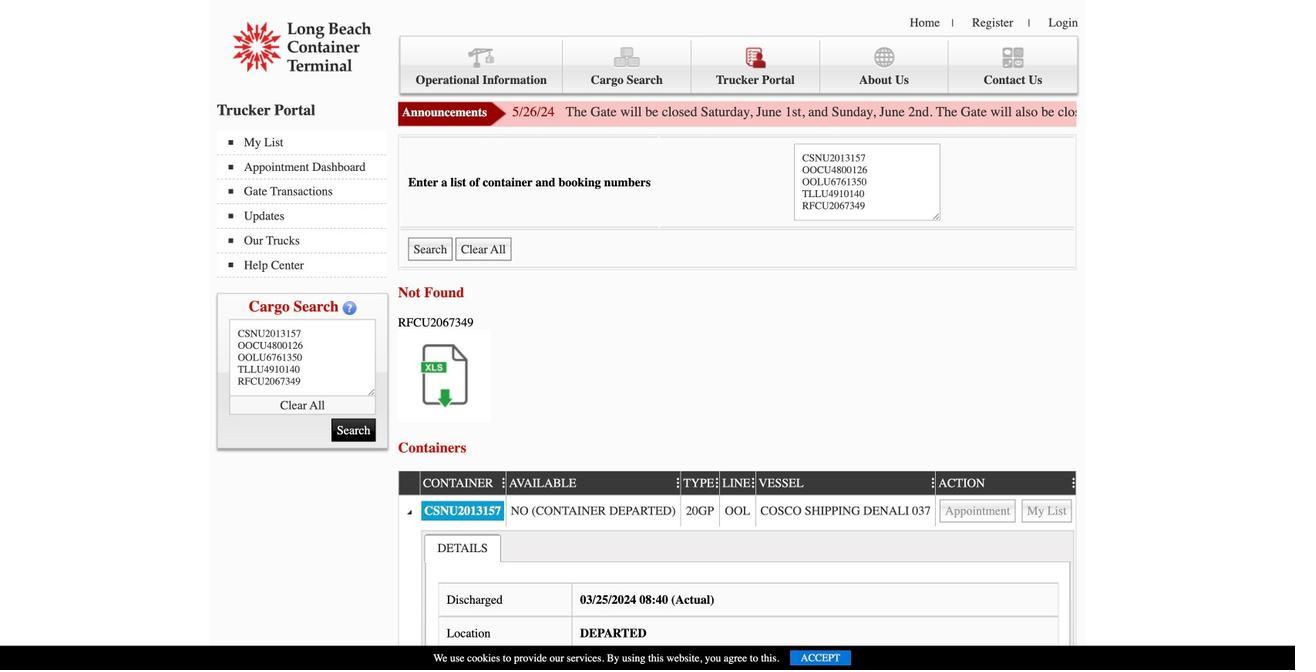 Task type: locate. For each thing, give the bounding box(es) containing it.
0 horizontal spatial menu bar
[[217, 131, 394, 278]]

1 row from the top
[[399, 470, 1083, 496]]

None button
[[456, 238, 511, 261], [940, 500, 1016, 523], [1022, 500, 1072, 523], [456, 238, 511, 261], [940, 500, 1016, 523], [1022, 500, 1072, 523]]

action edit column settings image
[[1068, 478, 1076, 490]]

column header
[[399, 472, 420, 496]]

row group
[[399, 496, 1076, 671]]

tab
[[424, 535, 501, 563]]

menu bar
[[400, 36, 1078, 94], [217, 131, 394, 278]]

1 horizontal spatial menu bar
[[400, 36, 1078, 94]]

row
[[399, 470, 1083, 496], [399, 496, 1076, 527], [399, 527, 1076, 671]]

container edit column settings image
[[498, 478, 506, 490]]

tab list
[[424, 535, 501, 563]]

1 vertical spatial menu bar
[[217, 131, 394, 278]]

Enter container numbers and/ or booking numbers. Press ESC to reset input box text field
[[794, 144, 940, 221]]

line edit column settings image
[[748, 478, 755, 490]]

cell
[[399, 496, 420, 527], [420, 496, 506, 527], [506, 496, 680, 527], [680, 496, 719, 527], [719, 496, 755, 527], [755, 496, 935, 527], [935, 496, 1076, 527], [399, 527, 420, 671], [420, 527, 1076, 671]]

vessel edit column settings image
[[927, 478, 935, 490]]

None submit
[[408, 238, 453, 261], [332, 419, 376, 442], [408, 238, 453, 261], [332, 419, 376, 442]]

tree grid
[[399, 470, 1083, 671]]



Task type: describe. For each thing, give the bounding box(es) containing it.
2 row from the top
[[399, 496, 1076, 527]]

available edit column settings image
[[672, 478, 680, 490]]

Enter container numbers and/ or booking numbers.  text field
[[229, 320, 376, 397]]

0 vertical spatial menu bar
[[400, 36, 1078, 94]]

type edit column settings image
[[711, 478, 719, 490]]

3 row from the top
[[399, 527, 1076, 671]]

tab list inside 'row'
[[424, 535, 501, 563]]



Task type: vqa. For each thing, say whether or not it's contained in the screenshot.
Gate
no



